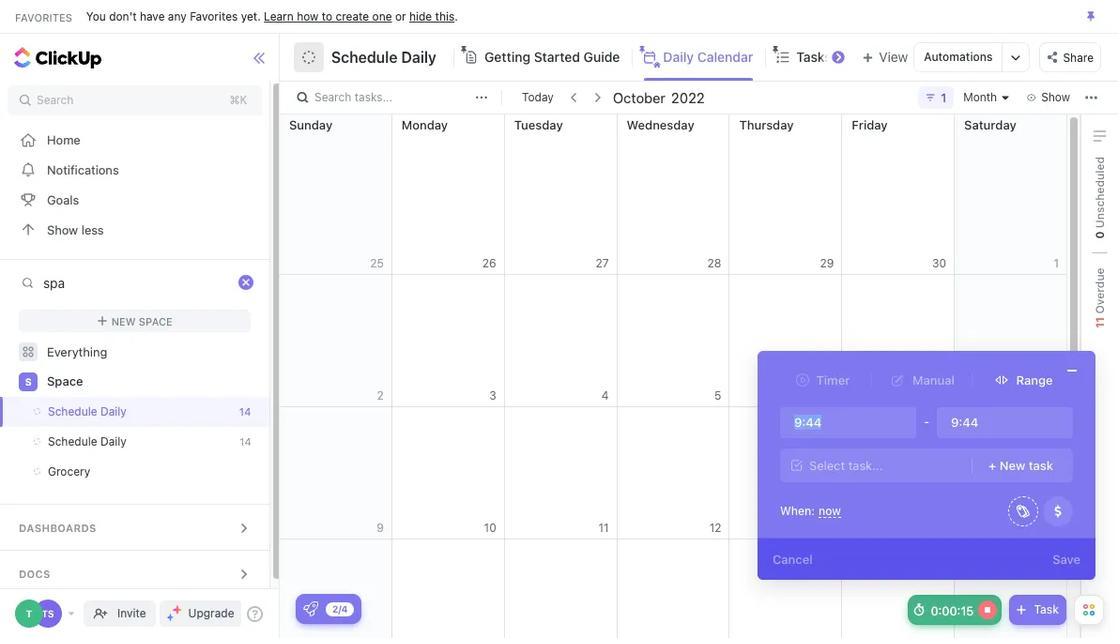 Task type: describe. For each thing, give the bounding box(es) containing it.
create
[[336, 9, 369, 23]]

30
[[932, 256, 947, 270]]

to
[[322, 9, 332, 23]]

daily up grocery link
[[100, 435, 127, 449]]

2 schedule daily link from the top
[[0, 427, 232, 457]]

now button
[[815, 504, 841, 518]]

Search tasks... text field
[[315, 85, 470, 111]]

share button
[[1040, 42, 1101, 72]]

when:
[[780, 504, 815, 518]]

0 horizontal spatial favorites
[[15, 11, 72, 23]]

sparkle svg 2 image
[[167, 614, 174, 621]]

october 2022
[[613, 89, 705, 106]]

have
[[140, 9, 165, 23]]

tasks...
[[355, 90, 393, 104]]

tasks list link
[[796, 34, 865, 81]]

share
[[1063, 50, 1094, 64]]

show button
[[1021, 86, 1076, 109]]

today button
[[518, 88, 558, 107]]

1 vertical spatial 14
[[240, 436, 251, 448]]

saturday
[[964, 117, 1017, 132]]

+ new task
[[989, 458, 1054, 473]]

grocery
[[48, 465, 90, 479]]

show less
[[47, 222, 104, 237]]

you
[[86, 9, 106, 23]]

28
[[707, 256, 721, 270]]

12
[[709, 521, 721, 535]]

goals
[[47, 192, 79, 207]]

yet.
[[241, 9, 261, 23]]

select
[[809, 458, 845, 473]]

2/4
[[332, 603, 348, 615]]

0
[[1092, 231, 1107, 239]]

home
[[47, 132, 81, 147]]

.
[[455, 9, 458, 23]]

any
[[168, 9, 187, 23]]

3
[[489, 388, 496, 402]]

0:00:15
[[931, 604, 974, 619]]

automations
[[924, 50, 993, 64]]

upgrade link
[[159, 601, 242, 627]]

tasks
[[796, 49, 832, 65]]

daily calendar link
[[663, 34, 761, 81]]

view
[[879, 49, 908, 65]]

1 schedule daily link from the top
[[0, 397, 232, 427]]

learn how to create one link
[[264, 9, 392, 23]]

goals link
[[0, 185, 270, 215]]

save
[[1053, 552, 1081, 567]]

manual
[[913, 372, 955, 387]]

getting started guide link
[[484, 34, 628, 81]]

month button
[[958, 86, 1017, 109]]

when: now
[[780, 504, 841, 518]]

getting started guide
[[484, 49, 620, 65]]

friday
[[852, 117, 888, 132]]

2 hh:mm text field from the left
[[942, 408, 1068, 437]]

everything link
[[0, 337, 270, 367]]

25
[[370, 256, 384, 270]]

10
[[484, 521, 496, 535]]

one
[[372, 9, 392, 23]]

today
[[522, 90, 554, 104]]

2 vertical spatial schedule daily
[[48, 435, 127, 449]]

spaces
[[19, 277, 62, 289]]

how
[[297, 9, 319, 23]]

Filter Lists, Docs, & Folders text field
[[43, 269, 234, 297]]

search for search tasks...
[[315, 90, 351, 104]]

unscheduled
[[1092, 157, 1107, 231]]

home link
[[0, 125, 270, 155]]

range
[[1016, 372, 1053, 387]]

new space
[[111, 315, 173, 327]]

grocery link
[[0, 457, 232, 487]]

daily up 2022
[[663, 49, 694, 65]]

or
[[395, 9, 406, 23]]

don't
[[109, 9, 137, 23]]

now
[[819, 504, 841, 518]]

1 vertical spatial new
[[1000, 458, 1026, 473]]

upgrade
[[188, 607, 234, 621]]

hide this link
[[409, 9, 455, 23]]

learn
[[264, 9, 294, 23]]

2 vertical spatial schedule
[[48, 435, 97, 449]]

notifications link
[[0, 155, 270, 185]]

sunday
[[289, 117, 333, 132]]

search tasks...
[[315, 90, 393, 104]]

5
[[715, 388, 721, 402]]

sidebar navigation
[[0, 34, 284, 638]]

this
[[435, 9, 455, 23]]

task
[[1034, 603, 1059, 617]]



Task type: locate. For each thing, give the bounding box(es) containing it.
task...
[[848, 458, 883, 473]]

everything
[[47, 344, 107, 359]]

less
[[81, 222, 104, 237]]

0 vertical spatial 1
[[941, 90, 947, 105]]

getting
[[484, 49, 531, 65]]

onboarding checklist button element
[[303, 602, 318, 617]]

1 row from the top
[[280, 115, 1068, 275]]

26
[[482, 256, 496, 270]]

27
[[596, 256, 609, 270]]

space link
[[47, 367, 253, 397]]

wednesday
[[627, 117, 695, 132]]

select task...
[[809, 458, 883, 473]]

select task... button
[[780, 449, 970, 483]]

0 vertical spatial schedule
[[331, 49, 398, 66]]

1 hh:mm text field from the left
[[785, 408, 912, 437]]

grid
[[279, 115, 1068, 638]]

view button
[[847, 46, 914, 69]]

you don't have any favorites yet. learn how to create one or hide this .
[[86, 9, 458, 23]]

2
[[377, 388, 384, 402]]

schedule inside button
[[331, 49, 398, 66]]

0 vertical spatial space
[[139, 315, 173, 327]]

1 left overdue
[[1054, 256, 1059, 270]]

daily calendar
[[663, 49, 753, 65]]

sparkle svg 1 image
[[172, 606, 182, 615]]

row containing 25
[[280, 115, 1068, 275]]

0 vertical spatial schedule daily
[[331, 49, 437, 66]]

hh:mm text field up select task...
[[785, 408, 912, 437]]

0 horizontal spatial 1
[[941, 90, 947, 105]]

1 button
[[918, 86, 954, 109]]

1 inside dropdown button
[[941, 90, 947, 105]]

daily
[[401, 49, 437, 66], [663, 49, 694, 65], [100, 405, 127, 419], [100, 435, 127, 449]]

onboarding checklist button image
[[303, 602, 318, 617]]

1 vertical spatial 11
[[598, 521, 609, 535]]

daily inside button
[[401, 49, 437, 66]]

favorites
[[190, 9, 238, 23], [15, 11, 72, 23]]

2 row from the top
[[280, 275, 1068, 407]]

schedule daily
[[331, 49, 437, 66], [48, 405, 127, 419], [48, 435, 127, 449]]

daily down space link at the bottom
[[100, 405, 127, 419]]

search up "home"
[[37, 93, 74, 107]]

1 left month
[[941, 90, 947, 105]]

1
[[941, 90, 947, 105], [1054, 256, 1059, 270]]

0 horizontal spatial space
[[47, 374, 83, 389]]

schedule
[[331, 49, 398, 66], [48, 405, 97, 419], [48, 435, 97, 449]]

0 horizontal spatial search
[[37, 93, 74, 107]]

guide
[[584, 49, 620, 65]]

+
[[989, 458, 996, 473]]

0 vertical spatial show
[[1041, 90, 1070, 104]]

row containing 9
[[280, 407, 1068, 540]]

search for search
[[37, 93, 74, 107]]

invite
[[117, 607, 146, 621]]

row
[[280, 115, 1068, 275], [280, 275, 1068, 407], [280, 407, 1068, 540], [280, 540, 1068, 638]]

-
[[924, 415, 929, 429]]

1 vertical spatial 1
[[1054, 256, 1059, 270]]

1 vertical spatial schedule daily
[[48, 405, 127, 419]]

timer
[[817, 372, 850, 387]]

0 horizontal spatial new
[[111, 315, 136, 327]]

schedule daily up "grocery"
[[48, 435, 127, 449]]

1 horizontal spatial show
[[1041, 90, 1070, 104]]

space down the everything
[[47, 374, 83, 389]]

schedule daily inside button
[[331, 49, 437, 66]]

calendar
[[697, 49, 753, 65]]

HH:MM text field
[[785, 408, 912, 437], [942, 408, 1068, 437]]

1 inside 'grid'
[[1054, 256, 1059, 270]]

grid containing sunday
[[279, 115, 1068, 638]]

0 vertical spatial 11
[[1092, 317, 1107, 328]]

1 vertical spatial show
[[47, 222, 78, 237]]

notifications
[[47, 162, 119, 177]]

search up sunday
[[315, 90, 351, 104]]

october
[[613, 89, 666, 106]]

new
[[111, 315, 136, 327], [1000, 458, 1026, 473]]

29
[[820, 256, 834, 270]]

space up everything link
[[139, 315, 173, 327]]

search
[[315, 90, 351, 104], [37, 93, 74, 107]]

show inside sidebar navigation
[[47, 222, 78, 237]]

show for show
[[1041, 90, 1070, 104]]

0 vertical spatial new
[[111, 315, 136, 327]]

show for show less
[[47, 222, 78, 237]]

favorites left you
[[15, 11, 72, 23]]

0 horizontal spatial show
[[47, 222, 78, 237]]

1 horizontal spatial space
[[139, 315, 173, 327]]

1 horizontal spatial favorites
[[190, 9, 238, 23]]

row containing 2
[[280, 275, 1068, 407]]

schedule daily link
[[0, 397, 232, 427], [0, 427, 232, 457]]

4 row from the top
[[280, 540, 1068, 638]]

1 horizontal spatial hh:mm text field
[[942, 408, 1068, 437]]

11 inside row
[[598, 521, 609, 535]]

new right +
[[1000, 458, 1026, 473]]

0 vertical spatial 14
[[239, 406, 251, 418]]

tuesday
[[514, 117, 563, 132]]

task
[[1029, 458, 1054, 473]]

daily down hide
[[401, 49, 437, 66]]

3 row from the top
[[280, 407, 1068, 540]]

show
[[1041, 90, 1070, 104], [47, 222, 78, 237]]

automations button
[[915, 43, 1002, 71]]

schedule daily down the everything
[[48, 405, 127, 419]]

dashboards
[[19, 522, 96, 534]]

0 horizontal spatial hh:mm text field
[[785, 408, 912, 437]]

hide
[[409, 9, 432, 23]]

new inside sidebar navigation
[[111, 315, 136, 327]]

schedule daily link up "grocery"
[[0, 427, 232, 457]]

favorites right the any
[[190, 9, 238, 23]]

4
[[602, 388, 609, 402]]

hh:mm text field up +
[[942, 408, 1068, 437]]

1 vertical spatial space
[[47, 374, 83, 389]]

1 horizontal spatial 11
[[1092, 317, 1107, 328]]

schedule daily up tasks...
[[331, 49, 437, 66]]

⌘k
[[230, 93, 247, 107]]

t
[[26, 608, 32, 620]]

schedule daily link up grocery link
[[0, 397, 232, 427]]

show inside dropdown button
[[1041, 90, 1070, 104]]

schedule daily button
[[324, 37, 437, 78]]

clear search image
[[240, 276, 253, 289]]

show down share button
[[1041, 90, 1070, 104]]

thursday
[[739, 117, 794, 132]]

1 vertical spatial schedule
[[48, 405, 97, 419]]

space
[[139, 315, 173, 327], [47, 374, 83, 389]]

tasks list
[[796, 49, 858, 65]]

ts
[[42, 608, 54, 620]]

1 horizontal spatial new
[[1000, 458, 1026, 473]]

1 horizontal spatial 1
[[1054, 256, 1059, 270]]

9
[[377, 521, 384, 535]]

list
[[835, 49, 858, 65]]

1 horizontal spatial search
[[315, 90, 351, 104]]

show down "goals"
[[47, 222, 78, 237]]

0 horizontal spatial 11
[[598, 521, 609, 535]]

docs
[[19, 568, 51, 580]]

month
[[963, 90, 997, 104]]

search inside sidebar navigation
[[37, 93, 74, 107]]

cancel
[[773, 552, 813, 567]]

new up everything link
[[111, 315, 136, 327]]

11
[[1092, 317, 1107, 328], [598, 521, 609, 535]]



Task type: vqa. For each thing, say whether or not it's contained in the screenshot.
Task...
yes



